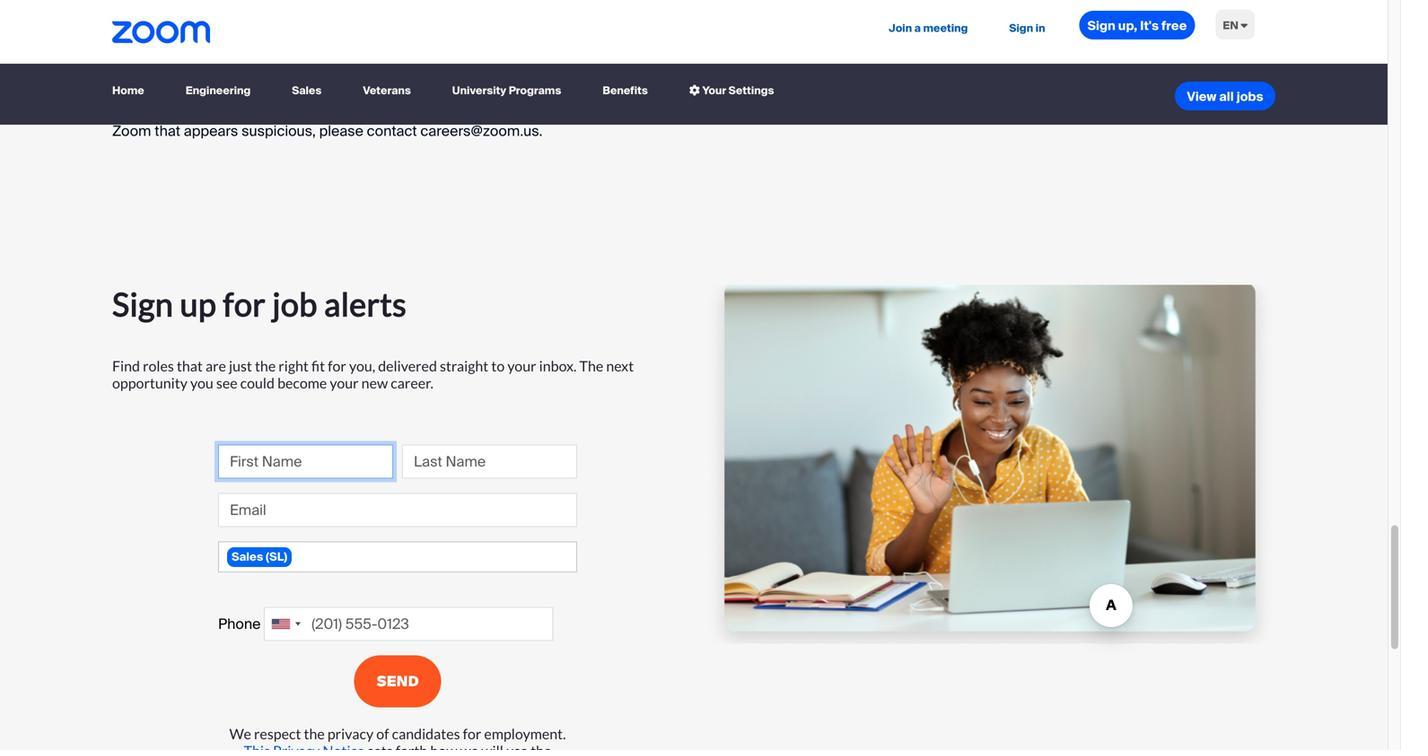 Task type: vqa. For each thing, say whether or not it's contained in the screenshot.
proud
no



Task type: locate. For each thing, give the bounding box(es) containing it.
an
[[417, 60, 433, 79], [1196, 60, 1212, 79]]

1 vertical spatial with
[[112, 77, 139, 96]]

Last Name text field
[[402, 445, 577, 479]]

0 horizontal spatial of
[[212, 0, 225, 17]]

1 vertical spatial information
[[441, 104, 516, 123]]

are left contacted
[[838, 0, 859, 17]]

or right "money"
[[871, 104, 884, 123]]

1 horizontal spatial an
[[1196, 60, 1212, 79]]

send
[[377, 672, 419, 691]]

your left new
[[330, 374, 359, 392]]

process right our
[[961, 60, 1015, 79]]

2 horizontal spatial your
[[508, 357, 537, 375]]

contact
[[367, 122, 417, 141]]

1 vertical spatial are
[[600, 43, 622, 62]]

applicants up all
[[766, 0, 835, 17]]

process down cog 'icon' on the top left of the page
[[653, 104, 706, 123]]

from
[[1120, 43, 1150, 62], [1242, 104, 1273, 123]]

0 horizontal spatial an
[[417, 60, 433, 79]]

join a meeting
[[889, 21, 968, 35]]

is left aware
[[155, 0, 166, 17]]

our
[[142, 77, 164, 96]]

0 vertical spatial applicants
[[766, 0, 835, 17]]

ask
[[219, 104, 242, 123], [727, 104, 749, 123]]

2 vertical spatial job
[[272, 284, 318, 323]]

interview down benefits
[[590, 104, 649, 123]]

0 horizontal spatial from
[[1120, 43, 1150, 62]]

sign up, it's free
[[1088, 18, 1188, 34]]

is left sent
[[586, 15, 597, 34]]

in down the email,
[[1036, 21, 1046, 35]]

process
[[499, 60, 553, 79], [961, 60, 1015, 79], [653, 104, 706, 123]]

you inside find roles that are just the right fit for you, delivered straight to your inbox. the next opportunity you see could become your new career.
[[190, 374, 214, 392]]

are inside find roles that are just the right fit for you, delivered straight to your inbox. the next opportunity you see could become your new career.
[[206, 357, 226, 375]]

fake right involve
[[354, 0, 382, 17]]

advised
[[181, 43, 233, 62]]

1 vertical spatial from
[[1242, 104, 1273, 123]]

contacted
[[863, 0, 930, 17]]

for left personal
[[716, 15, 734, 34]]

are left just
[[206, 357, 226, 375]]

to right "straight"
[[492, 357, 505, 375]]

fraudulent.
[[729, 43, 800, 62]]

1 vertical spatial applicants
[[279, 60, 347, 79]]

sales inside "link"
[[292, 84, 322, 98]]

interview up university at the left top of the page
[[437, 60, 495, 79]]

impersonating
[[180, 15, 276, 34]]

university
[[452, 84, 507, 98]]

sales up personally
[[292, 84, 322, 98]]

complete
[[351, 60, 414, 79]]

0 vertical spatial from
[[1120, 43, 1150, 62]]

up,
[[1119, 18, 1138, 34]]

0 vertical spatial the
[[565, 104, 587, 123]]

employees
[[1002, 43, 1075, 62]]

from right all
[[1242, 104, 1273, 123]]

zoom down 'as'
[[960, 43, 999, 62]]

0 vertical spatial are
[[838, 0, 859, 17]]

1 ask from the left
[[219, 104, 242, 123]]

for right 'candidates'
[[463, 725, 482, 743]]

2 horizontal spatial of
[[1015, 15, 1028, 34]]

to left create
[[1134, 60, 1147, 79]]

0 horizontal spatial or
[[710, 104, 723, 123]]

0 vertical spatial with
[[930, 43, 957, 62]]

sales left (sl)
[[232, 550, 263, 565]]

zoom
[[112, 0, 151, 17], [385, 0, 424, 17], [280, 15, 319, 34], [960, 43, 999, 62], [212, 60, 251, 79], [112, 104, 151, 123], [112, 122, 151, 141]]

an up view
[[1196, 60, 1212, 79]]

ask down your settings
[[727, 104, 749, 123]]

2 vertical spatial are
[[206, 357, 226, 375]]

to inside find roles that are just the right fit for you, delivered straight to your inbox. the next opportunity you see could become your new career.
[[492, 357, 505, 375]]

1 vertical spatial the
[[255, 357, 276, 375]]

of right privacy
[[376, 725, 389, 743]]

sign down over
[[1010, 21, 1034, 35]]

zoom up the 'engineering'
[[212, 60, 251, 79]]

0 horizontal spatial sales
[[232, 550, 263, 565]]

1 horizontal spatial the
[[304, 725, 325, 743]]

join a meeting link
[[882, 0, 976, 57]]

2 horizontal spatial and
[[822, 60, 847, 79]]

2 horizontal spatial sign
[[1088, 18, 1116, 34]]

the right "during"
[[565, 104, 587, 123]]

join
[[889, 21, 913, 35]]

with down meeting on the top
[[930, 43, 957, 62]]

job up right
[[272, 284, 318, 323]]

and right all
[[822, 60, 847, 79]]

1 horizontal spatial interview
[[590, 104, 649, 123]]

applicants
[[766, 0, 835, 17], [279, 60, 347, 79]]

sales link
[[285, 75, 329, 107]]

right
[[279, 357, 309, 375]]

for right fit
[[328, 357, 347, 375]]

view all jobs
[[1187, 89, 1264, 105]]

fake up the employees
[[1043, 15, 1071, 34]]

see
[[216, 374, 238, 392]]

1 horizontal spatial from
[[1242, 104, 1273, 123]]

ask down the 'engineering'
[[219, 104, 242, 123]]

free
[[1162, 18, 1188, 34]]

it's
[[1141, 18, 1159, 34]]

2 horizontal spatial to
[[1134, 60, 1147, 79]]

that inside find roles that are just the right fit for you, delivered straight to your inbox. the next opportunity you see could become your new career.
[[177, 357, 203, 375]]

of right aware
[[212, 0, 225, 17]]

1 horizontal spatial with
[[930, 43, 957, 62]]

sign
[[1088, 18, 1116, 34], [1010, 21, 1034, 35], [112, 284, 173, 323]]

sign up for job alerts
[[112, 284, 407, 323]]

meeting
[[924, 21, 968, 35]]

sign inside "link"
[[1088, 18, 1116, 34]]

0 horizontal spatial to
[[492, 357, 505, 375]]

fake left offer
[[483, 15, 510, 34]]

sent
[[600, 15, 629, 34]]

with left "our"
[[112, 77, 139, 96]]

1 vertical spatial sales
[[232, 550, 263, 565]]

1 horizontal spatial is
[[586, 15, 597, 34]]

are
[[838, 0, 859, 17], [600, 43, 622, 62], [206, 357, 226, 375]]

2 horizontal spatial are
[[838, 0, 859, 17]]

1 horizontal spatial to
[[779, 104, 793, 123]]

from down sign up, it's free
[[1120, 43, 1150, 62]]

home link
[[112, 75, 152, 107]]

0 horizontal spatial fake
[[354, 0, 382, 17]]

sign in link
[[1003, 0, 1053, 57]]

eventually
[[401, 15, 468, 34]]

0 horizontal spatial and
[[465, 43, 490, 62]]

an right 'complete'
[[417, 60, 433, 79]]

part
[[985, 15, 1012, 34]]

0 vertical spatial sales
[[292, 84, 322, 98]]

and up university at the left top of the page
[[465, 43, 490, 62]]

0 vertical spatial information
[[888, 15, 963, 34]]

0 horizontal spatial in
[[632, 15, 644, 34]]

of right part
[[1015, 15, 1028, 34]]

sales (sl)
[[232, 550, 288, 565]]

"@zoom.us"
[[1165, 43, 1245, 62]]

are down sent
[[600, 43, 622, 62]]

personally
[[298, 104, 366, 123]]

0 horizontal spatial applicants
[[279, 60, 347, 79]]

1 vertical spatial interview
[[590, 104, 649, 123]]

and up your
[[701, 43, 726, 62]]

0 horizontal spatial your
[[266, 104, 295, 123]]

1 horizontal spatial sign
[[1010, 21, 1034, 35]]

you left 'see'
[[190, 374, 214, 392]]

zoom up communications
[[385, 0, 424, 17]]

0 horizontal spatial interview
[[437, 60, 495, 79]]

your inside zoom is aware of scams that involve fake zoom job listings posted on third-party sites. responding applicants are contacted primarily over email, inmail and/or chat applications by people impersonating zoom employees. eventually a fake offer letter is sent in exchange for personal identification information as part of a fake new-hire screening process. please be advised that these offers, communications and impersonations are illegitimate and fraudulent. all communication with zoom employees come from a "@zoom.us" email address. zoom job applicants complete an interview process including in-person (on zoom) meetings and phone calls. our process also requires you to create an account with our applicant tracking system, workday. zoom will never ask for your personally identifying information during the interview process or ask you to pay money or purchase equipment. if you have received a message from zoom that appears suspicious, please contact careers@zoom.us.
[[266, 104, 295, 123]]

that left appears
[[155, 122, 180, 141]]

process up programs
[[499, 60, 553, 79]]

next
[[606, 357, 634, 375]]

sites.
[[644, 0, 679, 17]]

system,
[[289, 77, 340, 96]]

party
[[608, 0, 641, 17]]

Telephone country code field
[[265, 608, 306, 641]]

1 horizontal spatial or
[[871, 104, 884, 123]]

by
[[112, 15, 127, 34]]

(on
[[687, 60, 707, 79]]

settings
[[729, 84, 775, 98]]

these
[[265, 43, 303, 62]]

email
[[112, 60, 148, 79]]

a up the employees
[[1032, 15, 1040, 34]]

1 horizontal spatial are
[[600, 43, 622, 62]]

careers@zoom.us.
[[421, 122, 543, 141]]

to left pay
[[779, 104, 793, 123]]

that right the scams
[[276, 0, 302, 17]]

become
[[278, 374, 327, 392]]

2 ask from the left
[[727, 104, 749, 123]]

a down the it's
[[1154, 43, 1162, 62]]

of
[[212, 0, 225, 17], [1015, 15, 1028, 34], [376, 725, 389, 743]]

zoom down "home"
[[112, 104, 151, 123]]

1 horizontal spatial ask
[[727, 104, 749, 123]]

please
[[319, 122, 364, 141]]

engineering link
[[178, 75, 258, 107]]

the left privacy
[[304, 725, 325, 743]]

0 vertical spatial to
[[1134, 60, 1147, 79]]

roles
[[143, 357, 174, 375]]

0 horizontal spatial with
[[112, 77, 139, 96]]

job left listings
[[427, 0, 448, 17]]

or down your
[[710, 104, 723, 123]]

the right just
[[255, 357, 276, 375]]

up
[[180, 284, 216, 323]]

in right sent
[[632, 15, 644, 34]]

1 horizontal spatial of
[[376, 725, 389, 743]]

1 horizontal spatial process
[[653, 104, 706, 123]]

appears
[[184, 122, 238, 141]]

that right roles
[[177, 357, 203, 375]]

1 horizontal spatial sales
[[292, 84, 322, 98]]

2 or from the left
[[871, 104, 884, 123]]

0 horizontal spatial process
[[499, 60, 553, 79]]

2 horizontal spatial the
[[565, 104, 587, 123]]

delivered
[[378, 357, 437, 375]]

new
[[362, 374, 388, 392]]

employees.
[[322, 15, 398, 34]]

your down tracking
[[266, 104, 295, 123]]

workday.
[[343, 77, 402, 96]]

0 horizontal spatial sign
[[112, 284, 173, 323]]

applicants up personally
[[279, 60, 347, 79]]

the inside find roles that are just the right fit for you, delivered straight to your inbox. the next opportunity you see could become your new career.
[[255, 357, 276, 375]]

chat
[[1158, 0, 1187, 17]]

caret down image
[[1241, 20, 1248, 31]]

2 vertical spatial to
[[492, 357, 505, 375]]

0 horizontal spatial the
[[255, 357, 276, 375]]

straight
[[440, 357, 489, 375]]

0 horizontal spatial are
[[206, 357, 226, 375]]

you,
[[349, 357, 375, 375]]

job left sales "link"
[[255, 60, 275, 79]]

2 horizontal spatial fake
[[1043, 15, 1071, 34]]

people
[[131, 15, 177, 34]]

to
[[1134, 60, 1147, 79], [779, 104, 793, 123], [492, 357, 505, 375]]

zoom up the these
[[280, 15, 319, 34]]

1 an from the left
[[417, 60, 433, 79]]

for down tracking
[[245, 104, 263, 123]]

cog image
[[690, 85, 700, 96]]

also
[[1018, 60, 1046, 79]]

Email email field
[[218, 493, 577, 527]]

1 horizontal spatial in
[[1036, 21, 1046, 35]]

sign down inmail
[[1088, 18, 1116, 34]]

respect
[[254, 725, 301, 743]]

with
[[930, 43, 957, 62], [112, 77, 139, 96]]

sign left "up"
[[112, 284, 173, 323]]

2 an from the left
[[1196, 60, 1212, 79]]

illegitimate
[[625, 43, 698, 62]]

your left inbox.
[[508, 357, 537, 375]]

0 horizontal spatial ask
[[219, 104, 242, 123]]



Task type: describe. For each thing, give the bounding box(es) containing it.
1 or from the left
[[710, 104, 723, 123]]

that down impersonating
[[236, 43, 262, 62]]

hire
[[1107, 15, 1132, 34]]

send button
[[354, 656, 441, 708]]

responding
[[682, 0, 763, 17]]

process.
[[1204, 15, 1262, 34]]

applications
[[1191, 0, 1271, 17]]

offers,
[[306, 43, 348, 62]]

programs
[[509, 84, 562, 98]]

the inside zoom is aware of scams that involve fake zoom job listings posted on third-party sites. responding applicants are contacted primarily over email, inmail and/or chat applications by people impersonating zoom employees. eventually a fake offer letter is sent in exchange for personal identification information as part of a fake new-hire screening process. please be advised that these offers, communications and impersonations are illegitimate and fraudulent. all communication with zoom employees come from a "@zoom.us" email address. zoom job applicants complete an interview process including in-person (on zoom) meetings and phone calls. our process also requires you to create an account with our applicant tracking system, workday. zoom will never ask for your personally identifying information during the interview process or ask you to pay money or purchase equipment. if you have received a message from zoom that appears suspicious, please contact careers@zoom.us.
[[565, 104, 587, 123]]

person
[[637, 60, 684, 79]]

applicant
[[168, 77, 229, 96]]

on
[[552, 0, 568, 17]]

veterans link
[[356, 75, 418, 107]]

(sl)
[[266, 550, 288, 565]]

2 vertical spatial the
[[304, 725, 325, 743]]

find
[[112, 357, 140, 375]]

come
[[1078, 43, 1116, 62]]

zoom left 'will'
[[112, 122, 151, 141]]

0 horizontal spatial information
[[441, 104, 516, 123]]

all
[[803, 43, 820, 62]]

email,
[[1026, 0, 1065, 17]]

zoom is aware of scams that involve fake zoom job listings posted on third-party sites. responding applicants are contacted primarily over email, inmail and/or chat applications by people impersonating zoom employees. eventually a fake offer letter is sent in exchange for personal identification information as part of a fake new-hire screening process. please be advised that these offers, communications and impersonations are illegitimate and fraudulent. all communication with zoom employees come from a "@zoom.us" email address. zoom job applicants complete an interview process including in-person (on zoom) meetings and phone calls. our process also requires you to create an account with our applicant tracking system, workday. zoom will never ask for your personally identifying information during the interview process or ask you to pay money or purchase equipment. if you have received a message from zoom that appears suspicious, please contact careers@zoom.us.
[[112, 0, 1273, 141]]

during
[[520, 104, 562, 123]]

veterans
[[363, 84, 411, 98]]

0 vertical spatial job
[[427, 0, 448, 17]]

be
[[160, 43, 177, 62]]

candidates
[[392, 725, 460, 743]]

never
[[179, 104, 215, 123]]

posted
[[502, 0, 548, 17]]

letter
[[548, 15, 582, 34]]

sales for sales (sl)
[[232, 550, 263, 565]]

could
[[240, 374, 275, 392]]

engineering
[[186, 84, 251, 98]]

we
[[229, 725, 251, 743]]

all
[[1220, 89, 1234, 105]]

jobs
[[1237, 89, 1264, 105]]

and/or
[[1112, 0, 1155, 17]]

0 vertical spatial interview
[[437, 60, 495, 79]]

for inside find roles that are just the right fit for you, delivered straight to your inbox. the next opportunity you see could become your new career.
[[328, 357, 347, 375]]

exchange
[[647, 15, 712, 34]]

if
[[1032, 104, 1040, 123]]

pay
[[796, 104, 819, 123]]

zoom up "please"
[[112, 0, 151, 17]]

1 vertical spatial job
[[255, 60, 275, 79]]

benefits
[[603, 84, 648, 98]]

0 horizontal spatial is
[[155, 0, 166, 17]]

1 horizontal spatial your
[[330, 374, 359, 392]]

university programs
[[452, 84, 562, 98]]

a right received at the top right of page
[[1166, 104, 1174, 123]]

for right "up"
[[223, 284, 266, 323]]

impersonations
[[494, 43, 597, 62]]

your settings
[[700, 84, 775, 98]]

sales for sales
[[292, 84, 322, 98]]

in inside zoom is aware of scams that involve fake zoom job listings posted on third-party sites. responding applicants are contacted primarily over email, inmail and/or chat applications by people impersonating zoom employees. eventually a fake offer letter is sent in exchange for personal identification information as part of a fake new-hire screening process. please be advised that these offers, communications and impersonations are illegitimate and fraudulent. all communication with zoom employees come from a "@zoom.us" email address. zoom job applicants complete an interview process including in-person (on zoom) meetings and phone calls. our process also requires you to create an account with our applicant tracking system, workday. zoom will never ask for your personally identifying information during the interview process or ask you to pay money or purchase equipment. if you have received a message from zoom that appears suspicious, please contact careers@zoom.us.
[[632, 15, 644, 34]]

career.
[[391, 374, 434, 392]]

equipment.
[[953, 104, 1028, 123]]

in-
[[620, 60, 637, 79]]

aware
[[169, 0, 209, 17]]

1 horizontal spatial information
[[888, 15, 963, 34]]

a right join
[[915, 21, 921, 35]]

First Name text field
[[218, 445, 393, 479]]

purchase
[[888, 104, 950, 123]]

sign for sign in
[[1010, 21, 1034, 35]]

personal
[[737, 15, 795, 34]]

meetings
[[757, 60, 819, 79]]

third-
[[572, 0, 608, 17]]

find roles that are just the right fit for you, delivered straight to your inbox. the next opportunity you see could become your new career.
[[112, 357, 634, 392]]

privacy
[[328, 725, 374, 743]]

1 vertical spatial to
[[779, 104, 793, 123]]

Phone telephone field
[[264, 607, 554, 641]]

your
[[703, 84, 727, 98]]

1 horizontal spatial applicants
[[766, 0, 835, 17]]

calls.
[[896, 60, 930, 79]]

screening
[[1135, 15, 1201, 34]]

1 horizontal spatial and
[[701, 43, 726, 62]]

account
[[1215, 60, 1269, 79]]

view all jobs link
[[1175, 82, 1276, 111]]

involve
[[305, 0, 351, 17]]

view
[[1187, 89, 1217, 105]]

you right requires
[[1107, 60, 1130, 79]]

listings
[[451, 0, 498, 17]]

our
[[933, 60, 958, 79]]

1 horizontal spatial fake
[[483, 15, 510, 34]]

your settings link
[[682, 75, 782, 107]]

university programs link
[[445, 75, 569, 107]]

inmail
[[1069, 0, 1108, 17]]

you right if
[[1044, 104, 1067, 123]]

2 horizontal spatial process
[[961, 60, 1015, 79]]

primarily
[[933, 0, 990, 17]]

phone
[[218, 615, 261, 634]]

money
[[823, 104, 867, 123]]

scams
[[228, 0, 272, 17]]

message
[[1177, 104, 1238, 123]]

employment.
[[484, 725, 566, 743]]

sign for sign up, it's free
[[1088, 18, 1116, 34]]

offer
[[514, 15, 545, 34]]

address.
[[152, 60, 209, 79]]

sign for sign up for job alerts
[[112, 284, 173, 323]]

as
[[966, 15, 982, 34]]

inbox.
[[539, 357, 577, 375]]

sign in
[[1010, 21, 1046, 35]]

you down settings
[[753, 104, 776, 123]]

suspicious,
[[242, 122, 316, 141]]

a right eventually
[[471, 15, 479, 34]]



